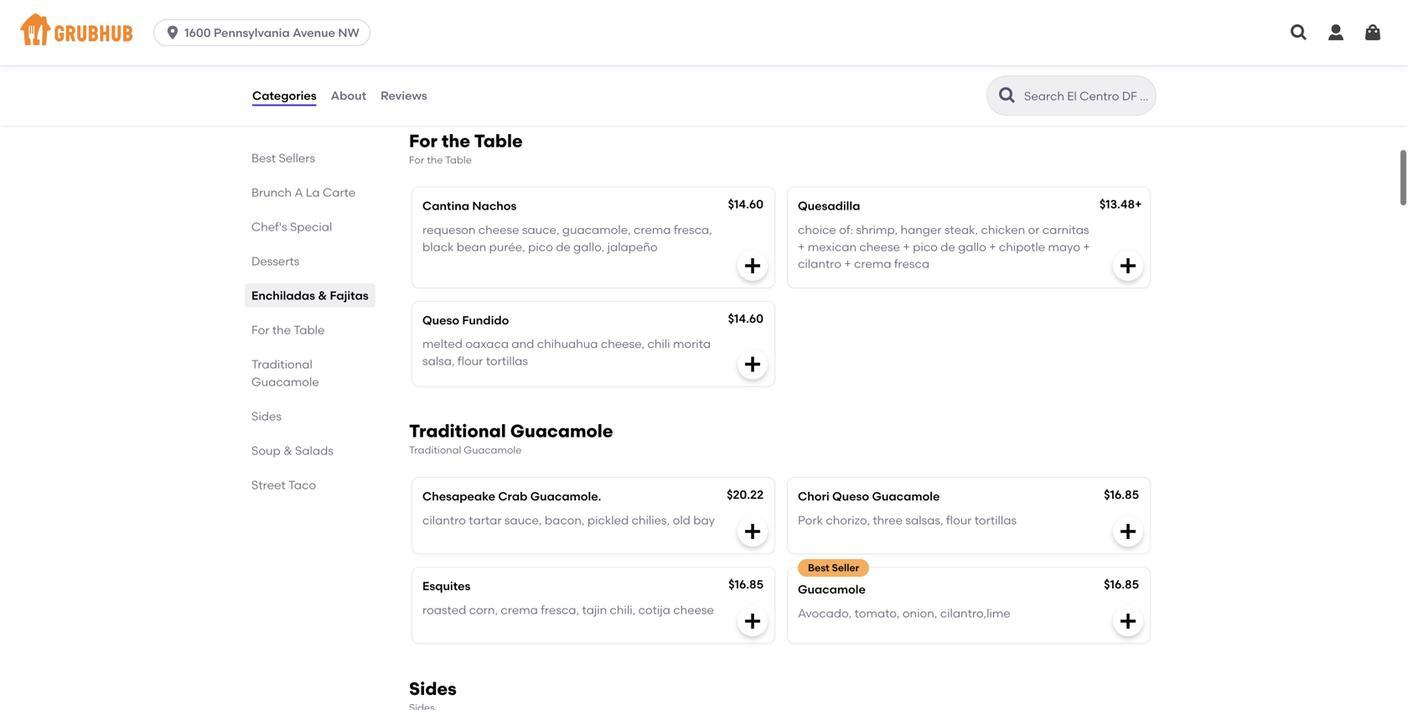 Task type: locate. For each thing, give the bounding box(es) containing it.
0 vertical spatial fresca,
[[674, 223, 713, 237]]

chihuahua
[[537, 337, 598, 351]]

street
[[252, 478, 286, 492]]

cilantro
[[798, 257, 842, 271], [423, 513, 466, 527]]

0 vertical spatial for
[[409, 130, 438, 152]]

0 vertical spatial traditional
[[252, 357, 313, 371]]

pico down hanger in the right of the page
[[913, 240, 938, 254]]

1 vertical spatial traditional
[[409, 421, 506, 442]]

tortillas right salsas, on the right bottom of the page
[[975, 513, 1017, 527]]

svg image
[[1290, 23, 1310, 43], [164, 24, 181, 41], [1119, 256, 1139, 276], [743, 354, 763, 375], [743, 611, 763, 632]]

crema down shrimp,
[[854, 257, 892, 271]]

option
[[517, 55, 554, 69]]

svg image for roasted corn, crema fresca, tajin chili, cotija cheese
[[743, 611, 763, 632]]

0 horizontal spatial cilantro
[[423, 513, 466, 527]]

2 vertical spatial table
[[294, 323, 325, 337]]

cheese inside requeson cheese sauce, guacamole, crema fresca, black bean purée, pico de gallo, jalapeño
[[479, 223, 519, 237]]

pico
[[528, 240, 553, 254], [913, 240, 938, 254]]

1 de from the left
[[556, 240, 571, 254]]

cilantro down the mexican
[[798, 257, 842, 271]]

1 vertical spatial table
[[445, 154, 472, 166]]

sauce, down crab
[[505, 513, 542, 527]]

$20.22
[[727, 488, 764, 502]]

svg image
[[1327, 23, 1347, 43], [1364, 23, 1384, 43], [743, 63, 763, 83], [1119, 63, 1139, 83], [743, 256, 763, 276], [743, 522, 763, 542], [1119, 522, 1139, 542], [1119, 611, 1139, 632]]

table
[[474, 130, 523, 152], [445, 154, 472, 166], [294, 323, 325, 337]]

sides down roasted on the bottom left of the page
[[409, 678, 457, 700]]

for for for the table for the table
[[409, 130, 438, 152]]

table up cantina nachos
[[445, 154, 472, 166]]

1 vertical spatial for
[[409, 154, 425, 166]]

for up cantina
[[409, 154, 425, 166]]

1 horizontal spatial de
[[941, 240, 956, 254]]

guacamole,
[[563, 223, 631, 237]]

bean
[[457, 240, 487, 254]]

1 horizontal spatial tortillas
[[975, 513, 1017, 527]]

shrimp fajitas button
[[788, 20, 1151, 95]]

0 vertical spatial cilantro
[[798, 257, 842, 271]]

0 horizontal spatial pico
[[528, 240, 553, 254]]

cheese inside choice of: shrimp, hanger steak, chicken or carnitas + mexican cheese + pico de gallo + chipotle mayo + cilantro + crema fresca
[[860, 240, 901, 254]]

gallo
[[959, 240, 987, 254]]

2 vertical spatial cheese
[[674, 603, 714, 617]]

avenue
[[293, 26, 335, 40]]

fajitas right enchiladas
[[330, 288, 369, 303]]

& right enchiladas
[[318, 288, 327, 303]]

nw
[[338, 26, 360, 40]]

traditional guacamole traditional guacamole
[[409, 421, 613, 456]]

1 vertical spatial fajitas
[[330, 288, 369, 303]]

black
[[423, 240, 454, 254]]

cheese up purée,
[[479, 223, 519, 237]]

table up nachos
[[474, 130, 523, 152]]

traditional for traditional guacamole traditional guacamole
[[409, 421, 506, 442]]

2 de from the left
[[941, 240, 956, 254]]

the for for the table for the table
[[442, 130, 470, 152]]

0 vertical spatial flour
[[458, 354, 483, 368]]

melted oaxaca and chihuahua cheese, chili morita salsa, flour tortillas
[[423, 337, 711, 368]]

sauce, up purée,
[[522, 223, 560, 237]]

2 horizontal spatial table
[[474, 130, 523, 152]]

queso up melted
[[423, 313, 460, 327]]

a
[[295, 185, 303, 200]]

requeson cheese sauce, guacamole, crema fresca, black bean purée, pico de gallo, jalapeño
[[423, 223, 713, 254]]

chori
[[798, 489, 830, 504]]

2 horizontal spatial crema
[[854, 257, 892, 271]]

cilantro inside choice of: shrimp, hanger steak, chicken or carnitas + mexican cheese + pico de gallo + chipotle mayo + cilantro + crema fresca
[[798, 257, 842, 271]]

svg image for choice of: shrimp, hanger steak, chicken or carnitas + mexican cheese + pico de gallo + chipotle mayo + cilantro + crema fresca
[[1119, 256, 1139, 276]]

$13.48
[[1100, 197, 1135, 212]]

0 horizontal spatial tortillas
[[486, 354, 528, 368]]

of:
[[840, 223, 854, 237]]

the
[[442, 130, 470, 152], [427, 154, 443, 166], [272, 323, 291, 337]]

de left gallo,
[[556, 240, 571, 254]]

0 horizontal spatial table
[[294, 323, 325, 337]]

cheese right cotija
[[674, 603, 714, 617]]

for down enchiladas
[[252, 323, 270, 337]]

0 vertical spatial &
[[318, 288, 327, 303]]

salads
[[295, 444, 334, 458]]

carnitas
[[1043, 223, 1090, 237]]

0 vertical spatial cheese
[[479, 223, 519, 237]]

chesapeake
[[423, 489, 496, 504]]

tartar
[[469, 513, 502, 527]]

de down steak,
[[941, 240, 956, 254]]

2 horizontal spatial cheese
[[860, 240, 901, 254]]

flour
[[458, 354, 483, 368], [947, 513, 972, 527]]

0 horizontal spatial flour
[[458, 354, 483, 368]]

svg image inside '1600 pennsylvania avenue nw' button
[[164, 24, 181, 41]]

traditional for traditional guacamole
[[252, 357, 313, 371]]

1 horizontal spatial fresca,
[[674, 223, 713, 237]]

0 horizontal spatial fresca,
[[541, 603, 580, 617]]

table for for the table for the table
[[474, 130, 523, 152]]

cheese
[[479, 223, 519, 237], [860, 240, 901, 254], [674, 603, 714, 617]]

sellers
[[279, 151, 315, 165]]

cilantro down chesapeake
[[423, 513, 466, 527]]

cheese down shrimp,
[[860, 240, 901, 254]]

1 horizontal spatial &
[[318, 288, 327, 303]]

crema right corn,
[[501, 603, 538, 617]]

guacamole
[[252, 375, 319, 389], [511, 421, 613, 442], [464, 444, 522, 456], [872, 489, 940, 504], [798, 582, 866, 597]]

tortillas inside melted oaxaca and chihuahua cheese, chili morita salsa, flour tortillas
[[486, 354, 528, 368]]

1 vertical spatial &
[[284, 444, 292, 458]]

1 vertical spatial flour
[[947, 513, 972, 527]]

sauce, inside requeson cheese sauce, guacamole, crema fresca, black bean purée, pico de gallo, jalapeño
[[522, 223, 560, 237]]

0 horizontal spatial best
[[252, 151, 276, 165]]

guacamole up guacamole.
[[511, 421, 613, 442]]

0 vertical spatial fajitas
[[841, 55, 879, 69]]

jalapeño
[[608, 240, 658, 254]]

0 vertical spatial tortillas
[[486, 354, 528, 368]]

1 pico from the left
[[528, 240, 553, 254]]

choose any two option button
[[413, 20, 775, 95]]

cilantro tartar sauce, bacon, pickled chilies, old bay
[[423, 513, 715, 527]]

de
[[556, 240, 571, 254], [941, 240, 956, 254]]

& right soup
[[284, 444, 292, 458]]

1 vertical spatial the
[[427, 154, 443, 166]]

1 horizontal spatial sides
[[409, 678, 457, 700]]

1 $14.60 from the top
[[728, 197, 764, 212]]

1 horizontal spatial cilantro
[[798, 257, 842, 271]]

sauce,
[[522, 223, 560, 237], [505, 513, 542, 527]]

0 vertical spatial sauce,
[[522, 223, 560, 237]]

0 horizontal spatial &
[[284, 444, 292, 458]]

flour right salsas, on the right bottom of the page
[[947, 513, 972, 527]]

flour down oaxaca
[[458, 354, 483, 368]]

Search El Centro DF - Georgetown search field
[[1023, 88, 1151, 104]]

for
[[409, 130, 438, 152], [409, 154, 425, 166], [252, 323, 270, 337]]

fresca, inside requeson cheese sauce, guacamole, crema fresca, black bean purée, pico de gallo, jalapeño
[[674, 223, 713, 237]]

fresca,
[[674, 223, 713, 237], [541, 603, 580, 617]]

1 vertical spatial cilantro
[[423, 513, 466, 527]]

0 horizontal spatial de
[[556, 240, 571, 254]]

0 vertical spatial $14.60
[[728, 197, 764, 212]]

$16.85 for pork chorizo, three salsas, flour tortillas
[[1105, 488, 1140, 502]]

best sellers
[[252, 151, 315, 165]]

0 horizontal spatial queso
[[423, 313, 460, 327]]

queso
[[423, 313, 460, 327], [833, 489, 870, 504]]

chorizo,
[[826, 513, 870, 527]]

1 vertical spatial crema
[[854, 257, 892, 271]]

taco
[[288, 478, 316, 492]]

1 horizontal spatial crema
[[634, 223, 671, 237]]

0 horizontal spatial sides
[[252, 409, 282, 423]]

traditional inside traditional guacamole
[[252, 357, 313, 371]]

pork
[[798, 513, 823, 527]]

pennsylvania
[[214, 26, 290, 40]]

best left seller
[[808, 562, 830, 574]]

guacamole up pork chorizo, three salsas, flour tortillas
[[872, 489, 940, 504]]

pork chorizo, three salsas, flour tortillas
[[798, 513, 1017, 527]]

& for fajitas
[[318, 288, 327, 303]]

guacamole.
[[531, 489, 602, 504]]

nachos
[[472, 199, 517, 213]]

1 vertical spatial $14.60
[[728, 311, 764, 326]]

1 horizontal spatial queso
[[833, 489, 870, 504]]

1 vertical spatial best
[[808, 562, 830, 574]]

fajitas right shrimp
[[841, 55, 879, 69]]

onion,
[[903, 606, 938, 620]]

table down enchiladas & fajitas
[[294, 323, 325, 337]]

1 horizontal spatial fajitas
[[841, 55, 879, 69]]

0 vertical spatial the
[[442, 130, 470, 152]]

gallo,
[[574, 240, 605, 254]]

tomato,
[[855, 606, 900, 620]]

sauce, for table
[[522, 223, 560, 237]]

for down reviews button
[[409, 130, 438, 152]]

best
[[252, 151, 276, 165], [808, 562, 830, 574]]

2 vertical spatial the
[[272, 323, 291, 337]]

sauce, for traditional
[[505, 513, 542, 527]]

1 vertical spatial cheese
[[860, 240, 901, 254]]

2 vertical spatial crema
[[501, 603, 538, 617]]

1 horizontal spatial best
[[808, 562, 830, 574]]

shrimp fajitas
[[798, 55, 879, 69]]

1 horizontal spatial flour
[[947, 513, 972, 527]]

tortillas down and
[[486, 354, 528, 368]]

shrimp
[[798, 55, 839, 69]]

best left sellers
[[252, 151, 276, 165]]

sides up soup
[[252, 409, 282, 423]]

pico right purée,
[[528, 240, 553, 254]]

0 vertical spatial queso
[[423, 313, 460, 327]]

choose
[[423, 55, 466, 69]]

2 vertical spatial for
[[252, 323, 270, 337]]

crema up jalapeño at the top left
[[634, 223, 671, 237]]

queso up chorizo,
[[833, 489, 870, 504]]

reviews
[[381, 88, 427, 103]]

for for for the table
[[252, 323, 270, 337]]

cantina nachos
[[423, 199, 517, 213]]

1 horizontal spatial table
[[445, 154, 472, 166]]

0 vertical spatial best
[[252, 151, 276, 165]]

2 $14.60 from the top
[[728, 311, 764, 326]]

oaxaca
[[466, 337, 509, 351]]

0 vertical spatial table
[[474, 130, 523, 152]]

pico inside choice of: shrimp, hanger steak, chicken or carnitas + mexican cheese + pico de gallo + chipotle mayo + cilantro + crema fresca
[[913, 240, 938, 254]]

0 horizontal spatial cheese
[[479, 223, 519, 237]]

2 pico from the left
[[913, 240, 938, 254]]

svg image for melted oaxaca and chihuahua cheese, chili morita salsa, flour tortillas
[[743, 354, 763, 375]]

0 vertical spatial crema
[[634, 223, 671, 237]]

1 vertical spatial sides
[[409, 678, 457, 700]]

fajitas inside button
[[841, 55, 879, 69]]

soup
[[252, 444, 281, 458]]

guacamole down the best seller
[[798, 582, 866, 597]]

crema
[[634, 223, 671, 237], [854, 257, 892, 271], [501, 603, 538, 617]]

1 vertical spatial sauce,
[[505, 513, 542, 527]]

1 horizontal spatial pico
[[913, 240, 938, 254]]

salsas,
[[906, 513, 944, 527]]

0 horizontal spatial fajitas
[[330, 288, 369, 303]]



Task type: vqa. For each thing, say whether or not it's contained in the screenshot.
chili
yes



Task type: describe. For each thing, give the bounding box(es) containing it.
esquites
[[423, 579, 471, 593]]

chicken
[[982, 223, 1026, 237]]

requeson
[[423, 223, 476, 237]]

categories
[[252, 88, 317, 103]]

bacon,
[[545, 513, 585, 527]]

for the table for the table
[[409, 130, 523, 166]]

for the table
[[252, 323, 325, 337]]

$16.85 for roasted corn, crema fresca, tajin chili, cotija cheese
[[729, 577, 764, 592]]

queso fundido
[[423, 313, 509, 327]]

chili,
[[610, 603, 636, 617]]

categories button
[[252, 65, 318, 126]]

mayo
[[1049, 240, 1081, 254]]

morita
[[673, 337, 711, 351]]

three
[[873, 513, 903, 527]]

guacamole down for the table
[[252, 375, 319, 389]]

pickled
[[588, 513, 629, 527]]

hanger
[[901, 223, 942, 237]]

la
[[306, 185, 320, 200]]

old
[[673, 513, 691, 527]]

2 vertical spatial traditional
[[409, 444, 462, 456]]

best for best seller
[[808, 562, 830, 574]]

pico inside requeson cheese sauce, guacamole, crema fresca, black bean purée, pico de gallo, jalapeño
[[528, 240, 553, 254]]

tajin
[[582, 603, 607, 617]]

seller
[[832, 562, 860, 574]]

de inside requeson cheese sauce, guacamole, crema fresca, black bean purée, pico de gallo, jalapeño
[[556, 240, 571, 254]]

1 vertical spatial fresca,
[[541, 603, 580, 617]]

desserts
[[252, 254, 300, 268]]

carte
[[323, 185, 356, 200]]

main navigation navigation
[[0, 0, 1409, 65]]

brunch
[[252, 185, 292, 200]]

choice of: shrimp, hanger steak, chicken or carnitas + mexican cheese + pico de gallo + chipotle mayo + cilantro + crema fresca
[[798, 223, 1091, 271]]

chipotle
[[999, 240, 1046, 254]]

salsa,
[[423, 354, 455, 368]]

street taco
[[252, 478, 316, 492]]

1 horizontal spatial cheese
[[674, 603, 714, 617]]

best for best sellers
[[252, 151, 276, 165]]

guacamole up the chesapeake crab guacamole.
[[464, 444, 522, 456]]

or
[[1029, 223, 1040, 237]]

and
[[512, 337, 534, 351]]

roasted corn, crema fresca, tajin chili, cotija cheese
[[423, 603, 714, 617]]

chori queso guacamole
[[798, 489, 940, 504]]

chef's
[[252, 220, 287, 234]]

cheese,
[[601, 337, 645, 351]]

corn,
[[469, 603, 498, 617]]

1600 pennsylvania avenue nw
[[185, 26, 360, 40]]

mexican
[[808, 240, 857, 254]]

any
[[469, 55, 490, 69]]

purée,
[[489, 240, 526, 254]]

avocado, tomato, onion, cilantro,lime
[[798, 606, 1011, 620]]

crab
[[498, 489, 528, 504]]

reviews button
[[380, 65, 428, 126]]

about
[[331, 88, 367, 103]]

fresca
[[895, 257, 930, 271]]

melted
[[423, 337, 463, 351]]

$13.48 +
[[1100, 197, 1142, 212]]

the for for the table
[[272, 323, 291, 337]]

best seller
[[808, 562, 860, 574]]

& for salads
[[284, 444, 292, 458]]

crema inside requeson cheese sauce, guacamole, crema fresca, black bean purée, pico de gallo, jalapeño
[[634, 223, 671, 237]]

0 vertical spatial sides
[[252, 409, 282, 423]]

traditional guacamole
[[252, 357, 319, 389]]

flour inside melted oaxaca and chihuahua cheese, chili morita salsa, flour tortillas
[[458, 354, 483, 368]]

roasted
[[423, 603, 467, 617]]

brunch a la carte
[[252, 185, 356, 200]]

enchiladas
[[252, 288, 315, 303]]

search icon image
[[998, 86, 1018, 106]]

1 vertical spatial queso
[[833, 489, 870, 504]]

bay
[[694, 513, 715, 527]]

special
[[290, 220, 332, 234]]

de inside choice of: shrimp, hanger steak, chicken or carnitas + mexican cheese + pico de gallo + chipotle mayo + cilantro + crema fresca
[[941, 240, 956, 254]]

fundido
[[462, 313, 509, 327]]

crema inside choice of: shrimp, hanger steak, chicken or carnitas + mexican cheese + pico de gallo + chipotle mayo + cilantro + crema fresca
[[854, 257, 892, 271]]

soup & salads
[[252, 444, 334, 458]]

0 horizontal spatial crema
[[501, 603, 538, 617]]

quesadilla
[[798, 199, 861, 213]]

choice
[[798, 223, 837, 237]]

chesapeake crab guacamole.
[[423, 489, 602, 504]]

chef's special
[[252, 220, 332, 234]]

shrimp,
[[856, 223, 898, 237]]

steak,
[[945, 223, 979, 237]]

$14.60 for melted oaxaca and chihuahua cheese, chili morita salsa, flour tortillas
[[728, 311, 764, 326]]

chili
[[648, 337, 671, 351]]

about button
[[330, 65, 367, 126]]

table for for the table
[[294, 323, 325, 337]]

chilies,
[[632, 513, 670, 527]]

avocado,
[[798, 606, 852, 620]]

1 vertical spatial tortillas
[[975, 513, 1017, 527]]

cotija
[[639, 603, 671, 617]]

two
[[493, 55, 514, 69]]

choose any two option
[[423, 55, 554, 69]]

$14.60 for requeson cheese sauce, guacamole, crema fresca, black bean purée, pico de gallo, jalapeño
[[728, 197, 764, 212]]



